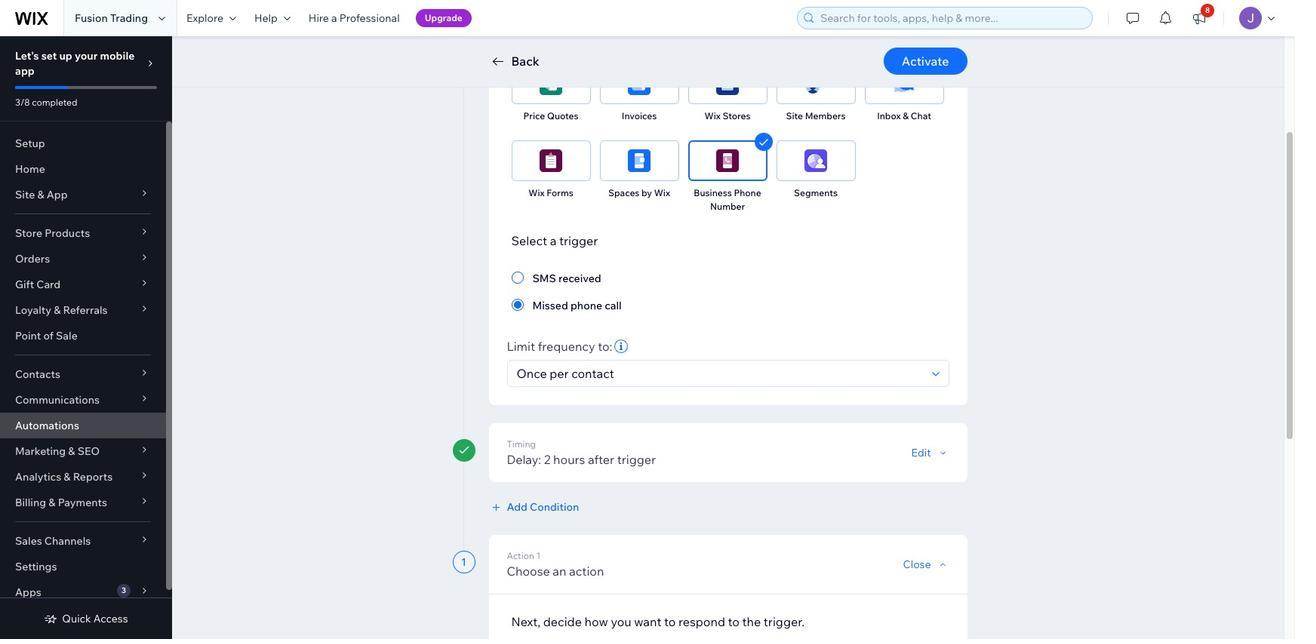 Task type: describe. For each thing, give the bounding box(es) containing it.
sales channels
[[15, 534, 91, 548]]

upgrade
[[425, 12, 463, 23]]

forms
[[547, 187, 574, 199]]

point of sale link
[[0, 323, 166, 349]]

category image up wix stores at the right top of the page
[[716, 72, 739, 95]]

settings
[[15, 560, 57, 574]]

payments
[[58, 496, 107, 510]]

site members
[[786, 110, 846, 122]]

missed
[[533, 299, 568, 313]]

orders
[[15, 252, 50, 266]]

professional
[[340, 11, 400, 25]]

1 inside the action 1 choose an action
[[536, 550, 541, 562]]

select an app to see its triggers
[[511, 33, 689, 48]]

sms
[[533, 272, 556, 285]]

number
[[710, 201, 745, 212]]

card
[[36, 278, 61, 291]]

trading
[[110, 11, 148, 25]]

2 horizontal spatial to
[[728, 615, 740, 630]]

gift
[[15, 278, 34, 291]]

marketing & seo button
[[0, 439, 166, 464]]

automations
[[15, 419, 79, 433]]

category image for segments
[[805, 149, 827, 172]]

fusion trading
[[75, 11, 148, 25]]

hire a professional
[[309, 11, 400, 25]]

store
[[15, 226, 42, 240]]

analytics
[[15, 470, 61, 484]]

marketing & seo
[[15, 445, 100, 458]]

missed phone call
[[533, 299, 622, 313]]

edit button
[[912, 446, 949, 460]]

an inside the action 1 choose an action
[[553, 564, 567, 579]]

& for analytics
[[64, 470, 71, 484]]

0 horizontal spatial 1
[[461, 556, 467, 569]]

mobile
[[100, 49, 135, 63]]

business phone number
[[694, 187, 761, 212]]

let's set up your mobile app
[[15, 49, 135, 78]]

add
[[507, 501, 528, 514]]

trigger inside timing delay: 2 hours after trigger
[[617, 452, 656, 467]]

quick access
[[62, 612, 128, 626]]

category image for business phone number
[[716, 149, 739, 172]]

analytics & reports
[[15, 470, 113, 484]]

chat
[[911, 110, 931, 122]]

orders button
[[0, 246, 166, 272]]

timing delay: 2 hours after trigger
[[507, 439, 656, 467]]

Search for tools, apps, help & more... field
[[816, 8, 1088, 29]]

triggers
[[644, 33, 689, 48]]

loyalty
[[15, 303, 51, 317]]

how
[[585, 615, 608, 630]]

wix stores
[[705, 110, 751, 122]]

its
[[628, 33, 641, 48]]

of
[[43, 329, 54, 343]]

setup link
[[0, 131, 166, 156]]

action
[[569, 564, 604, 579]]

point of sale
[[15, 329, 78, 343]]

back button
[[489, 52, 540, 70]]

stores
[[723, 110, 751, 122]]

point
[[15, 329, 41, 343]]

select for select an app to see its triggers
[[511, 33, 547, 48]]

8 button
[[1183, 0, 1216, 36]]

3
[[122, 586, 126, 596]]

limit
[[507, 339, 535, 354]]

members
[[805, 110, 846, 122]]

wix forms
[[529, 187, 574, 199]]

home
[[15, 162, 45, 176]]

1 horizontal spatial wix
[[654, 187, 670, 199]]

0 horizontal spatial to
[[591, 33, 603, 48]]

access
[[93, 612, 128, 626]]

setup
[[15, 137, 45, 150]]

edit
[[912, 446, 931, 460]]

billing
[[15, 496, 46, 510]]

site & app button
[[0, 182, 166, 208]]

sale
[[56, 329, 78, 343]]

price quotes
[[524, 110, 579, 122]]

inbox & chat
[[877, 110, 931, 122]]

completed
[[32, 97, 77, 108]]

marketing
[[15, 445, 66, 458]]

segments
[[794, 187, 838, 199]]

8
[[1206, 5, 1210, 15]]

select for select a trigger
[[511, 233, 547, 248]]

up
[[59, 49, 72, 63]]

received
[[559, 272, 601, 285]]

next,
[[511, 615, 541, 630]]

site for site & app
[[15, 188, 35, 202]]

3/8
[[15, 97, 30, 108]]

back
[[511, 54, 540, 69]]

store products button
[[0, 220, 166, 246]]

category image up wix forms
[[540, 149, 562, 172]]

inbox
[[877, 110, 901, 122]]

add condition button
[[489, 501, 579, 514]]



Task type: locate. For each thing, give the bounding box(es) containing it.
1 horizontal spatial to
[[664, 615, 676, 630]]

trigger right after
[[617, 452, 656, 467]]

2 select from the top
[[511, 233, 547, 248]]

spaces
[[608, 187, 640, 199]]

category image up business
[[716, 149, 739, 172]]

settings link
[[0, 554, 166, 580]]

icon image for members
[[805, 72, 827, 95]]

analytics & reports button
[[0, 464, 166, 490]]

contacts
[[15, 368, 60, 381]]

& for loyalty
[[54, 303, 61, 317]]

a for select
[[550, 233, 557, 248]]

2
[[544, 452, 551, 467]]

an left action
[[553, 564, 567, 579]]

trigger
[[559, 233, 598, 248], [617, 452, 656, 467]]

app left see
[[567, 33, 588, 48]]

your
[[75, 49, 98, 63]]

1 horizontal spatial app
[[567, 33, 588, 48]]

1 vertical spatial trigger
[[617, 452, 656, 467]]

2 horizontal spatial wix
[[705, 110, 721, 122]]

0 horizontal spatial trigger
[[559, 233, 598, 248]]

next, decide how you want to respond to the trigger.
[[511, 615, 805, 630]]

close
[[903, 558, 931, 571]]

1 right the action
[[536, 550, 541, 562]]

& left reports
[[64, 470, 71, 484]]

site down home at left top
[[15, 188, 35, 202]]

wix for wix forms
[[529, 187, 545, 199]]

respond
[[679, 615, 725, 630]]

delay:
[[507, 452, 541, 467]]

app inside let's set up your mobile app
[[15, 64, 35, 78]]

1 horizontal spatial trigger
[[617, 452, 656, 467]]

phone
[[734, 187, 761, 199]]

& left seo in the bottom left of the page
[[68, 445, 75, 458]]

1 vertical spatial app
[[15, 64, 35, 78]]

site inside popup button
[[15, 188, 35, 202]]

site for site members
[[786, 110, 803, 122]]

channels
[[44, 534, 91, 548]]

trigger.
[[764, 615, 805, 630]]

1 select from the top
[[511, 33, 547, 48]]

option group
[[511, 269, 945, 314]]

& left app
[[37, 188, 44, 202]]

business
[[694, 187, 732, 199]]

by
[[642, 187, 652, 199]]

referrals
[[63, 303, 108, 317]]

0 vertical spatial an
[[550, 33, 564, 48]]

billing & payments
[[15, 496, 107, 510]]

hire a professional link
[[300, 0, 409, 36]]

select up sms
[[511, 233, 547, 248]]

& for site
[[37, 188, 44, 202]]

choose
[[507, 564, 550, 579]]

sidebar element
[[0, 36, 172, 639]]

wix left stores
[[705, 110, 721, 122]]

option group containing sms received
[[511, 269, 945, 314]]

an left see
[[550, 33, 564, 48]]

phone
[[571, 299, 602, 313]]

0 horizontal spatial app
[[15, 64, 35, 78]]

1 horizontal spatial a
[[550, 233, 557, 248]]

a right hire on the left top of page
[[331, 11, 337, 25]]

set
[[41, 49, 57, 63]]

the
[[742, 615, 761, 630]]

0 horizontal spatial icon image
[[805, 72, 827, 95]]

site & app
[[15, 188, 68, 202]]

an
[[550, 33, 564, 48], [553, 564, 567, 579]]

0 vertical spatial select
[[511, 33, 547, 48]]

app down let's
[[15, 64, 35, 78]]

category image
[[716, 72, 739, 95], [716, 149, 739, 172], [805, 149, 827, 172]]

None field
[[512, 361, 927, 387]]

trigger up received
[[559, 233, 598, 248]]

1 vertical spatial site
[[15, 188, 35, 202]]

contacts button
[[0, 362, 166, 387]]

help
[[254, 11, 278, 25]]

wix for wix stores
[[705, 110, 721, 122]]

category image up price quotes
[[540, 72, 562, 95]]

0 horizontal spatial a
[[331, 11, 337, 25]]

select
[[511, 33, 547, 48], [511, 233, 547, 248]]

& inside popup button
[[54, 303, 61, 317]]

explore
[[186, 11, 223, 25]]

category image up invoices at the top
[[628, 72, 651, 95]]

category image up segments
[[805, 149, 827, 172]]

1 vertical spatial an
[[553, 564, 567, 579]]

frequency
[[538, 339, 595, 354]]

select up 'back'
[[511, 33, 547, 48]]

& right loyalty
[[54, 303, 61, 317]]

spaces by wix
[[608, 187, 670, 199]]

category image up 'spaces by wix'
[[628, 149, 651, 172]]

icon image down activate
[[893, 72, 916, 95]]

add condition
[[507, 501, 579, 514]]

loyalty & referrals
[[15, 303, 108, 317]]

after
[[588, 452, 615, 467]]

app
[[567, 33, 588, 48], [15, 64, 35, 78]]

a
[[331, 11, 337, 25], [550, 233, 557, 248]]

& for marketing
[[68, 445, 75, 458]]

to right want
[[664, 615, 676, 630]]

timing
[[507, 439, 536, 450]]

see
[[605, 33, 625, 48]]

1 icon image from the left
[[805, 72, 827, 95]]

icon image
[[805, 72, 827, 95], [893, 72, 916, 95]]

icon image up site members
[[805, 72, 827, 95]]

2 icon image from the left
[[893, 72, 916, 95]]

1
[[536, 550, 541, 562], [461, 556, 467, 569]]

loyalty & referrals button
[[0, 297, 166, 323]]

to left see
[[591, 33, 603, 48]]

price
[[524, 110, 545, 122]]

invoices
[[622, 110, 657, 122]]

fusion
[[75, 11, 108, 25]]

select a trigger
[[511, 233, 598, 248]]

0 horizontal spatial site
[[15, 188, 35, 202]]

site left members
[[786, 110, 803, 122]]

communications button
[[0, 387, 166, 413]]

0 vertical spatial app
[[567, 33, 588, 48]]

action
[[507, 550, 534, 562]]

1 vertical spatial a
[[550, 233, 557, 248]]

gift card
[[15, 278, 61, 291]]

1 vertical spatial select
[[511, 233, 547, 248]]

automations link
[[0, 413, 166, 439]]

action 1 choose an action
[[507, 550, 604, 579]]

quick
[[62, 612, 91, 626]]

wix
[[705, 110, 721, 122], [529, 187, 545, 199], [654, 187, 670, 199]]

activate button
[[884, 48, 967, 75]]

gift card button
[[0, 272, 166, 297]]

& for billing
[[49, 496, 55, 510]]

to
[[591, 33, 603, 48], [664, 615, 676, 630], [728, 615, 740, 630]]

condition
[[530, 501, 579, 514]]

store products
[[15, 226, 90, 240]]

& for inbox
[[903, 110, 909, 122]]

wix left the forms
[[529, 187, 545, 199]]

0 vertical spatial site
[[786, 110, 803, 122]]

sales
[[15, 534, 42, 548]]

to:
[[598, 339, 613, 354]]

hours
[[553, 452, 585, 467]]

decide
[[543, 615, 582, 630]]

to left the
[[728, 615, 740, 630]]

1 horizontal spatial 1
[[536, 550, 541, 562]]

0 vertical spatial a
[[331, 11, 337, 25]]

0 horizontal spatial wix
[[529, 187, 545, 199]]

1 left the action
[[461, 556, 467, 569]]

wix right by
[[654, 187, 670, 199]]

1 horizontal spatial site
[[786, 110, 803, 122]]

& right billing
[[49, 496, 55, 510]]

home link
[[0, 156, 166, 182]]

a for hire
[[331, 11, 337, 25]]

1 horizontal spatial icon image
[[893, 72, 916, 95]]

& left chat
[[903, 110, 909, 122]]

category image
[[540, 72, 562, 95], [628, 72, 651, 95], [540, 149, 562, 172], [628, 149, 651, 172]]

a up sms
[[550, 233, 557, 248]]

icon image for &
[[893, 72, 916, 95]]

limit frequency to:
[[507, 339, 613, 354]]

0 vertical spatial trigger
[[559, 233, 598, 248]]

hire
[[309, 11, 329, 25]]



Task type: vqa. For each thing, say whether or not it's contained in the screenshot.
right app
yes



